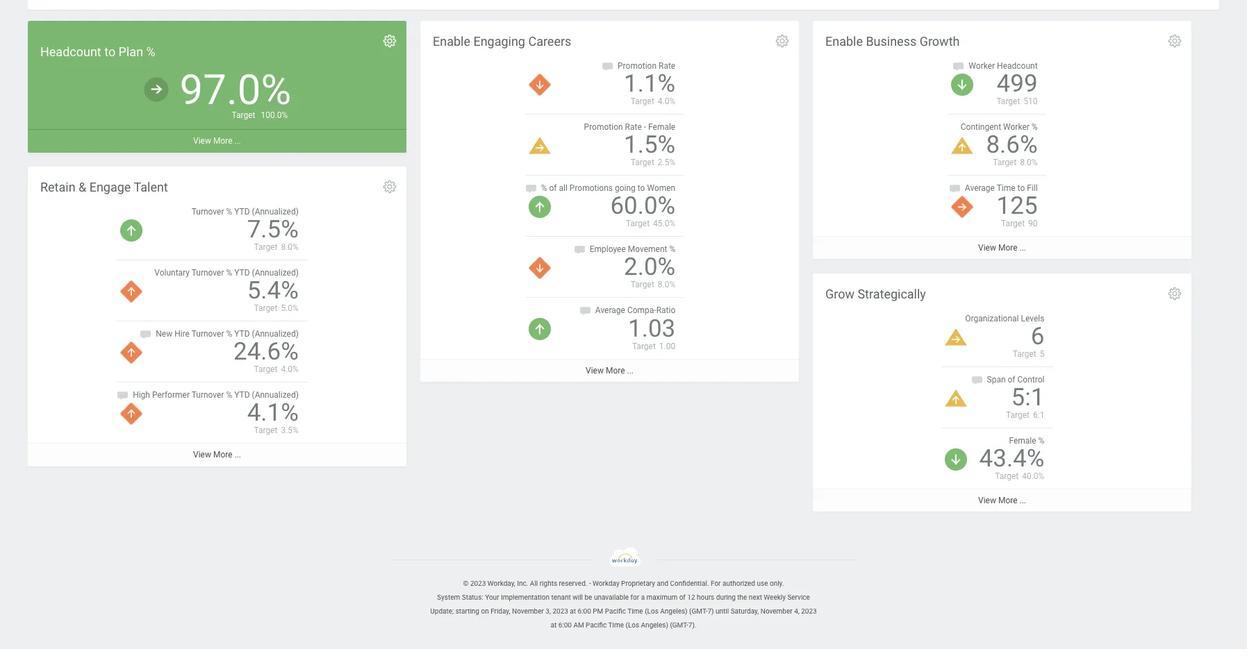 Task type: locate. For each thing, give the bounding box(es) containing it.
up good image for 60.0%
[[529, 196, 551, 218]]

1 horizontal spatial worker
[[1004, 122, 1030, 132]]

1 horizontal spatial 8.0%
[[658, 280, 676, 290]]

1.5%
[[624, 131, 676, 159]]

average compa-ratio
[[596, 306, 676, 316]]

up good image for 1.03
[[529, 319, 551, 341]]

1 ytd from the top
[[234, 207, 250, 217]]

target left 40.0%
[[996, 472, 1019, 482]]

of inside grow strategically element
[[1008, 375, 1016, 385]]

of for 5:1
[[1008, 375, 1016, 385]]

1 vertical spatial (gmt-
[[670, 622, 689, 630]]

all
[[530, 580, 538, 588]]

% right movement
[[670, 245, 676, 255]]

enable left business
[[826, 34, 863, 48]]

4.0% down promotion rate
[[658, 97, 676, 106]]

promotion left the '1.5%'
[[584, 122, 623, 132]]

going
[[615, 184, 636, 193]]

1 horizontal spatial to
[[638, 184, 645, 193]]

friday,
[[491, 608, 511, 616]]

target left '2.5%'
[[631, 158, 655, 168]]

starting
[[456, 608, 480, 616]]

target inside 125 target 90
[[1002, 219, 1025, 229]]

headcount left plan
[[40, 44, 101, 59]]

enable inside 'element'
[[826, 34, 863, 48]]

(gmt- down 12 at right
[[670, 622, 689, 630]]

0 vertical spatial pacific
[[605, 608, 626, 616]]

6:00 left the am
[[559, 622, 572, 630]]

configure retain & engage talent image
[[382, 179, 398, 194]]

am
[[574, 622, 584, 630]]

worker left 499
[[969, 61, 996, 71]]

4.0% inside 1.1% target 4.0%
[[658, 97, 676, 106]]

target inside 7.5% target 8.0%
[[254, 243, 278, 252]]

1 horizontal spatial 4.0%
[[658, 97, 676, 106]]

average up neutral bad image
[[965, 184, 995, 193]]

... down 40.0%
[[1020, 497, 1027, 506]]

view more ... link down 1.03 target 1.00
[[421, 359, 799, 382]]

down good image left 43.4%
[[945, 449, 967, 471]]

0 horizontal spatial november
[[512, 608, 544, 616]]

target for 1.03
[[632, 342, 656, 351]]

1 up good image from the top
[[529, 196, 551, 218]]

0 vertical spatial promotion
[[618, 61, 657, 71]]

0 vertical spatial at
[[570, 608, 576, 616]]

1 vertical spatial of
[[1008, 375, 1016, 385]]

8.0% up 5.4%
[[281, 243, 299, 252]]

- up be
[[589, 580, 591, 588]]

- down 1.1% target 4.0%
[[644, 122, 647, 132]]

status:
[[462, 594, 484, 602]]

2 vertical spatial 8.0%
[[658, 280, 676, 290]]

2023 right ©
[[471, 580, 486, 588]]

target inside 8.6% target 8.0%
[[993, 158, 1017, 168]]

2023 right 4,
[[802, 608, 817, 616]]

24.6% target 4.0%
[[234, 338, 299, 375]]

view more ... for 1.5%
[[586, 366, 634, 376]]

worker down 510
[[1004, 122, 1030, 132]]

inc.
[[517, 580, 529, 588]]

view more ...
[[193, 137, 241, 146], [979, 243, 1027, 253], [586, 366, 634, 376], [193, 451, 241, 460], [979, 497, 1027, 506]]

6 target 5
[[1013, 322, 1045, 359]]

2 up bad image from the top
[[120, 342, 143, 364]]

1 vertical spatial down good image
[[945, 449, 967, 471]]

3 up bad image from the top
[[120, 403, 143, 426]]

0 vertical spatial (los
[[645, 608, 659, 616]]

up bad image down up good icon
[[120, 281, 143, 303]]

target inside 1.03 target 1.00
[[632, 342, 656, 351]]

headcount inside enable business growth 'element'
[[998, 61, 1038, 71]]

target for 43.4%
[[996, 472, 1019, 482]]

1 vertical spatial up good image
[[529, 319, 551, 341]]

target inside 97.0% target 100.0%
[[232, 111, 255, 121]]

8.0% inside 2.0% target 8.0%
[[658, 280, 676, 290]]

5.4%
[[247, 277, 299, 305]]

0 vertical spatial headcount
[[40, 44, 101, 59]]

target for 6
[[1013, 350, 1037, 359]]

and
[[657, 580, 669, 588]]

3 ytd from the top
[[234, 330, 250, 339]]

125
[[997, 192, 1038, 221]]

1 vertical spatial worker
[[1004, 122, 1030, 132]]

enable business growth element
[[813, 21, 1192, 260]]

turnover right the 'performer'
[[192, 391, 224, 401]]

2 enable from the left
[[826, 34, 863, 48]]

target for 4.1%
[[254, 426, 278, 436]]

high
[[133, 391, 150, 401]]

12
[[688, 594, 696, 602]]

2 horizontal spatial 8.0%
[[1021, 158, 1038, 168]]

compa-
[[628, 306, 657, 316]]

view more ... down high performer turnover % ytd (annualized)
[[193, 451, 241, 460]]

1 vertical spatial female
[[1010, 437, 1037, 446]]

4.0% inside the "24.6% target 4.0%"
[[281, 365, 299, 375]]

maximum
[[647, 594, 678, 602]]

0 horizontal spatial female
[[649, 122, 676, 132]]

target left 90
[[1002, 219, 1025, 229]]

©
[[463, 580, 469, 588]]

0 horizontal spatial rate
[[625, 122, 642, 132]]

up bad image up high
[[120, 342, 143, 364]]

0 vertical spatial (gmt-
[[690, 608, 708, 616]]

- inside the enable engaging careers element
[[644, 122, 647, 132]]

4.0%
[[658, 97, 676, 106], [281, 365, 299, 375]]

% down 6:1
[[1039, 437, 1045, 446]]

up warning image down contingent
[[952, 138, 974, 154]]

0 vertical spatial down good image
[[952, 74, 974, 96]]

1 horizontal spatial 6:00
[[578, 608, 591, 616]]

target inside 6 target 5
[[1013, 350, 1037, 359]]

0 vertical spatial up good image
[[529, 196, 551, 218]]

view more ... inside the enable engaging careers element
[[586, 366, 634, 376]]

average inside the enable engaging careers element
[[596, 306, 626, 316]]

target inside 1.1% target 4.0%
[[631, 97, 655, 106]]

target inside 4.1% target 3.5%
[[254, 426, 278, 436]]

more down 43.4% target 40.0%
[[999, 497, 1018, 506]]

up bad image down high
[[120, 403, 143, 426]]

up bad image
[[120, 281, 143, 303], [120, 342, 143, 364], [120, 403, 143, 426]]

2 november from the left
[[761, 608, 793, 616]]

1 horizontal spatial (los
[[645, 608, 659, 616]]

contingent
[[961, 122, 1002, 132]]

1 turnover from the top
[[192, 207, 224, 217]]

your
[[485, 594, 499, 602]]

at down 3,
[[551, 622, 557, 630]]

control
[[1018, 375, 1045, 385]]

1 horizontal spatial of
[[680, 594, 686, 602]]

promotion for promotion rate - female
[[584, 122, 623, 132]]

target inside 5.4% target 5.0%
[[254, 304, 278, 314]]

view more ... down 97.0% target 100.0%
[[193, 137, 241, 146]]

1 vertical spatial rate
[[625, 122, 642, 132]]

november down implementation
[[512, 608, 544, 616]]

headcount up 510
[[998, 61, 1038, 71]]

november down weekly
[[761, 608, 793, 616]]

angeles)
[[661, 608, 688, 616], [641, 622, 669, 630]]

target for 60.0%
[[626, 219, 650, 229]]

0 vertical spatial rate
[[659, 61, 676, 71]]

enable
[[433, 34, 471, 48], [826, 34, 863, 48]]

view more ... inside enable business growth 'element'
[[979, 243, 1027, 253]]

0 vertical spatial -
[[644, 122, 647, 132]]

1 enable from the left
[[433, 34, 471, 48]]

average left "compa-"
[[596, 306, 626, 316]]

1.5% target 2.5%
[[624, 131, 676, 168]]

0 horizontal spatial of
[[550, 184, 557, 193]]

0 horizontal spatial 6:00
[[559, 622, 572, 630]]

female down 6:1
[[1010, 437, 1037, 446]]

confidential.
[[671, 580, 709, 588]]

average for 1.03
[[596, 306, 626, 316]]

up good image
[[529, 196, 551, 218], [529, 319, 551, 341]]

target for 24.6%
[[254, 365, 278, 375]]

0 vertical spatial 4.0%
[[658, 97, 676, 106]]

of right span
[[1008, 375, 1016, 385]]

1 horizontal spatial (gmt-
[[690, 608, 708, 616]]

1 vertical spatial -
[[589, 580, 591, 588]]

target
[[631, 97, 655, 106], [997, 97, 1021, 106], [232, 111, 255, 121], [631, 158, 655, 168], [993, 158, 1017, 168], [626, 219, 650, 229], [1002, 219, 1025, 229], [254, 243, 278, 252], [631, 280, 655, 290], [254, 304, 278, 314], [632, 342, 656, 351], [1013, 350, 1037, 359], [254, 365, 278, 375], [1007, 411, 1030, 421], [254, 426, 278, 436], [996, 472, 1019, 482]]

up warning image down neutral warning image in the right of the page
[[945, 391, 967, 407]]

target up employee movement %
[[626, 219, 650, 229]]

target for 125
[[1002, 219, 1025, 229]]

configure enable business growth image
[[1168, 33, 1183, 48]]

down good image
[[952, 74, 974, 96], [945, 449, 967, 471]]

up good image down down bad image
[[529, 319, 551, 341]]

promotion rate
[[618, 61, 676, 71]]

0 horizontal spatial average
[[596, 306, 626, 316]]

1 (annualized) from the top
[[252, 207, 299, 217]]

0 horizontal spatial 2023
[[471, 580, 486, 588]]

2 horizontal spatial time
[[997, 184, 1016, 193]]

1 horizontal spatial headcount
[[998, 61, 1038, 71]]

0 vertical spatial up warning image
[[952, 138, 974, 154]]

2 vertical spatial of
[[680, 594, 686, 602]]

6:00 left "pm"
[[578, 608, 591, 616]]

promotion
[[618, 61, 657, 71], [584, 122, 623, 132]]

target for 1.5%
[[631, 158, 655, 168]]

target up 4.1%
[[254, 365, 278, 375]]

target for 97.0%
[[232, 111, 255, 121]]

to right going at the top
[[638, 184, 645, 193]]

2023
[[471, 580, 486, 588], [553, 608, 569, 616], [802, 608, 817, 616]]

performer
[[152, 391, 190, 401]]

-
[[644, 122, 647, 132], [589, 580, 591, 588]]

0 vertical spatial of
[[550, 184, 557, 193]]

view more ... inside retain & engage talent element
[[193, 451, 241, 460]]

span of control
[[987, 375, 1045, 385]]

at
[[570, 608, 576, 616], [551, 622, 557, 630]]

view more ... down 1.03 target 1.00
[[586, 366, 634, 376]]

of for 60.0%
[[550, 184, 557, 193]]

turnover right voluntary
[[192, 268, 224, 278]]

target left 3.5%
[[254, 426, 278, 436]]

target inside 2.0% target 8.0%
[[631, 280, 655, 290]]

2 vertical spatial up bad image
[[120, 403, 143, 426]]

8.0% inside 8.6% target 8.0%
[[1021, 158, 1038, 168]]

40.0%
[[1023, 472, 1045, 482]]

... inside the enable engaging careers element
[[627, 366, 634, 376]]

average for 125
[[965, 184, 995, 193]]

target left 6:1
[[1007, 411, 1030, 421]]

more inside enable business growth 'element'
[[999, 243, 1018, 253]]

3,
[[546, 608, 551, 616]]

employee movement %
[[590, 245, 676, 255]]

0 vertical spatial time
[[997, 184, 1016, 193]]

&
[[79, 180, 86, 194]]

0 vertical spatial average
[[965, 184, 995, 193]]

0 vertical spatial female
[[649, 122, 676, 132]]

view more ... link down high performer turnover % ytd (annualized)
[[28, 444, 407, 467]]

view
[[193, 137, 211, 146], [979, 243, 997, 253], [586, 366, 604, 376], [193, 451, 211, 460], [979, 497, 997, 506]]

ytd
[[234, 207, 250, 217], [234, 268, 250, 278], [234, 330, 250, 339], [234, 391, 250, 401]]

to left plan
[[104, 44, 116, 59]]

8.0% up ratio
[[658, 280, 676, 290]]

0 horizontal spatial enable
[[433, 34, 471, 48]]

unavailable
[[594, 594, 629, 602]]

5.4% target 5.0%
[[247, 277, 299, 314]]

1 horizontal spatial rate
[[659, 61, 676, 71]]

pacific down "pm"
[[586, 622, 607, 630]]

target left "5.0%"
[[254, 304, 278, 314]]

movement
[[628, 245, 668, 255]]

grow
[[826, 287, 855, 301]]

rights
[[540, 580, 558, 588]]

view inside the enable engaging careers element
[[586, 366, 604, 376]]

1 horizontal spatial november
[[761, 608, 793, 616]]

target up "compa-"
[[631, 280, 655, 290]]

ytd up voluntary turnover % ytd (annualized)
[[234, 207, 250, 217]]

turnover right hire
[[192, 330, 224, 339]]

% left 4.1%
[[226, 391, 232, 401]]

0 horizontal spatial 8.0%
[[281, 243, 299, 252]]

view more ... link
[[28, 130, 407, 153], [813, 237, 1192, 260], [421, 359, 799, 382], [28, 444, 407, 467], [813, 490, 1192, 513]]

1 vertical spatial average
[[596, 306, 626, 316]]

1 november from the left
[[512, 608, 544, 616]]

1 vertical spatial 8.0%
[[281, 243, 299, 252]]

target left 5
[[1013, 350, 1037, 359]]

1 vertical spatial angeles)
[[641, 622, 669, 630]]

% left 24.6%
[[226, 330, 232, 339]]

view more ... for 5.4%
[[193, 451, 241, 460]]

1 horizontal spatial time
[[628, 608, 643, 616]]

45.0%
[[653, 219, 676, 229]]

target for 499
[[997, 97, 1021, 106]]

target left 510
[[997, 97, 1021, 106]]

0 horizontal spatial (los
[[626, 622, 640, 630]]

target inside the "24.6% target 4.0%"
[[254, 365, 278, 375]]

8.0% up fill
[[1021, 158, 1038, 168]]

more down high performer turnover % ytd (annualized)
[[213, 451, 233, 460]]

female inside grow strategically element
[[1010, 437, 1037, 446]]

of left all
[[550, 184, 557, 193]]

hours
[[697, 594, 715, 602]]

average inside enable business growth 'element'
[[965, 184, 995, 193]]

... inside retain & engage talent element
[[235, 451, 241, 460]]

time down for
[[628, 608, 643, 616]]

ytd down the "24.6% target 4.0%"
[[234, 391, 250, 401]]

2023 right 3,
[[553, 608, 569, 616]]

... inside enable business growth 'element'
[[1020, 243, 1027, 253]]

1 horizontal spatial average
[[965, 184, 995, 193]]

(los down maximum
[[645, 608, 659, 616]]

0 vertical spatial 8.0%
[[1021, 158, 1038, 168]]

the
[[738, 594, 748, 602]]

up bad image for 24.6%
[[120, 342, 143, 364]]

2 horizontal spatial to
[[1018, 184, 1026, 193]]

retain & engage talent element
[[28, 167, 407, 467]]

pacific
[[605, 608, 626, 616], [586, 622, 607, 630]]

of inside © 2023 workday, inc. all rights reserved. - workday proprietary and confidential. for authorized use only. system status: your implementation tenant will be unavailable for a maximum of 12 hours during the next weekly service update; starting on friday, november 3, 2023 at 6:00 pm pacific time (los angeles) (gmt-7) until saturday, november 4, 2023 at 6:00 am pacific time (los angeles) (gmt-7).
[[680, 594, 686, 602]]

female %
[[1010, 437, 1045, 446]]

view inside retain & engage talent element
[[193, 451, 211, 460]]

2 up good image from the top
[[529, 319, 551, 341]]

...
[[235, 137, 241, 146], [1020, 243, 1027, 253], [627, 366, 634, 376], [235, 451, 241, 460], [1020, 497, 1027, 506]]

target left "100.0%"
[[232, 111, 255, 121]]

% inside enable business growth 'element'
[[1032, 122, 1038, 132]]

only.
[[770, 580, 784, 588]]

view more ... for 8.6%
[[979, 243, 1027, 253]]

0 vertical spatial up bad image
[[120, 281, 143, 303]]

1 vertical spatial promotion
[[584, 122, 623, 132]]

0 horizontal spatial -
[[589, 580, 591, 588]]

employee
[[590, 245, 626, 255]]

ytd down 5.4% target 5.0%
[[234, 330, 250, 339]]

female up '2.5%'
[[649, 122, 676, 132]]

view more ... link down 43.4% target 40.0%
[[813, 490, 1192, 513]]

more
[[213, 137, 233, 146], [999, 243, 1018, 253], [606, 366, 625, 376], [213, 451, 233, 460], [999, 497, 1018, 506]]

(gmt- up 7).
[[690, 608, 708, 616]]

1 horizontal spatial female
[[1010, 437, 1037, 446]]

enable for 499
[[826, 34, 863, 48]]

0 horizontal spatial worker
[[969, 61, 996, 71]]

more for 8.6%
[[999, 243, 1018, 253]]

of
[[550, 184, 557, 193], [1008, 375, 1016, 385], [680, 594, 686, 602]]

headcount
[[40, 44, 101, 59], [998, 61, 1038, 71]]

view inside enable business growth 'element'
[[979, 243, 997, 253]]

target up promotion rate - female
[[631, 97, 655, 106]]

view more ... down 43.4% target 40.0%
[[979, 497, 1027, 506]]

0 horizontal spatial 4.0%
[[281, 365, 299, 375]]

1.00
[[660, 342, 676, 351]]

1 vertical spatial up bad image
[[120, 342, 143, 364]]

configure enable engaging careers image
[[775, 33, 790, 48]]

talent
[[134, 180, 168, 194]]

2 vertical spatial time
[[609, 622, 624, 630]]

- inside © 2023 workday, inc. all rights reserved. - workday proprietary and confidential. for authorized use only. system status: your implementation tenant will be unavailable for a maximum of 12 hours during the next weekly service update; starting on friday, november 3, 2023 at 6:00 pm pacific time (los angeles) (gmt-7) until saturday, november 4, 2023 at 6:00 am pacific time (los angeles) (gmt-7).
[[589, 580, 591, 588]]

to left fill
[[1018, 184, 1026, 193]]

% down 510
[[1032, 122, 1038, 132]]

0 horizontal spatial at
[[551, 622, 557, 630]]

... down 125 target 90
[[1020, 243, 1027, 253]]

down bad image
[[529, 257, 551, 280]]

of inside the enable engaging careers element
[[550, 184, 557, 193]]

footer
[[0, 548, 1248, 633]]

view for 5.4%
[[193, 451, 211, 460]]

target inside 60.0% target 45.0%
[[626, 219, 650, 229]]

1 horizontal spatial -
[[644, 122, 647, 132]]

ytd down 7.5% target 8.0%
[[234, 268, 250, 278]]

promotions
[[570, 184, 613, 193]]

view more ... down 125 target 90
[[979, 243, 1027, 253]]

1 vertical spatial up warning image
[[945, 391, 967, 407]]

1 vertical spatial 4.0%
[[281, 365, 299, 375]]

target inside 1.5% target 2.5%
[[631, 158, 655, 168]]

7)
[[708, 608, 714, 616]]

target inside 43.4% target 40.0%
[[996, 472, 1019, 482]]

down good image down worker headcount
[[952, 74, 974, 96]]

90
[[1029, 219, 1038, 229]]

target inside 499 target 510
[[997, 97, 1021, 106]]

organizational levels
[[966, 314, 1045, 324]]

1 horizontal spatial enable
[[826, 34, 863, 48]]

1 vertical spatial (los
[[626, 622, 640, 630]]

view for 1.5%
[[586, 366, 604, 376]]

up warning image
[[952, 138, 974, 154], [945, 391, 967, 407]]

promotion up promotion rate - female
[[618, 61, 657, 71]]

pacific down unavailable
[[605, 608, 626, 616]]

1 vertical spatial at
[[551, 622, 557, 630]]

1.03
[[628, 315, 676, 343]]

target down turnover % ytd (annualized)
[[254, 243, 278, 252]]

up good image
[[120, 220, 143, 242]]

time inside enable business growth 'element'
[[997, 184, 1016, 193]]

% left 7.5%
[[226, 207, 232, 217]]

at down will
[[570, 608, 576, 616]]

more inside retain & engage talent element
[[213, 451, 233, 460]]

target inside 5:1 target 6:1
[[1007, 411, 1030, 421]]

up good image down neutral warning icon
[[529, 196, 551, 218]]

(los down for
[[626, 622, 640, 630]]

4.0% up 4.1%
[[281, 365, 299, 375]]

more inside the enable engaging careers element
[[606, 366, 625, 376]]

rate for promotion rate
[[659, 61, 676, 71]]

2 horizontal spatial of
[[1008, 375, 1016, 385]]

turnover up voluntary turnover % ytd (annualized)
[[192, 207, 224, 217]]

to
[[104, 44, 116, 59], [638, 184, 645, 193], [1018, 184, 1026, 193]]

... down 1.03 target 1.00
[[627, 366, 634, 376]]

8.0% inside 7.5% target 8.0%
[[281, 243, 299, 252]]

of left 12 at right
[[680, 594, 686, 602]]

target up average time to fill
[[993, 158, 1017, 168]]

8.0% for 8.6%
[[1021, 158, 1038, 168]]

more down average compa-ratio
[[606, 366, 625, 376]]

4.0% for 24.6%
[[281, 365, 299, 375]]

saturday,
[[731, 608, 759, 616]]

% left 5.4%
[[226, 268, 232, 278]]

female
[[649, 122, 676, 132], [1010, 437, 1037, 446]]

... down high performer turnover % ytd (annualized)
[[235, 451, 241, 460]]

enable left 'engaging'
[[433, 34, 471, 48]]

© 2023 workday, inc. all rights reserved. - workday proprietary and confidential. for authorized use only. system status: your implementation tenant will be unavailable for a maximum of 12 hours during the next weekly service update; starting on friday, november 3, 2023 at 6:00 pm pacific time (los angeles) (gmt-7) until saturday, november 4, 2023 at 6:00 am pacific time (los angeles) (gmt-7).
[[431, 580, 817, 630]]

7.5%
[[247, 215, 299, 244]]

1 vertical spatial headcount
[[998, 61, 1038, 71]]



Task type: vqa. For each thing, say whether or not it's contained in the screenshot.
Email
no



Task type: describe. For each thing, give the bounding box(es) containing it.
average time to fill
[[965, 184, 1038, 193]]

high performer turnover % ytd (annualized)
[[133, 391, 299, 401]]

0 vertical spatial 6:00
[[578, 608, 591, 616]]

6:1
[[1034, 411, 1045, 421]]

2 (annualized) from the top
[[252, 268, 299, 278]]

0 horizontal spatial to
[[104, 44, 116, 59]]

0 horizontal spatial headcount
[[40, 44, 101, 59]]

4 ytd from the top
[[234, 391, 250, 401]]

for
[[711, 580, 721, 588]]

target for 1.1%
[[631, 97, 655, 106]]

enable engaging careers element
[[421, 21, 799, 382]]

neutral warning image
[[529, 138, 551, 154]]

workday
[[593, 580, 620, 588]]

% right plan
[[146, 44, 156, 59]]

workday,
[[488, 580, 516, 588]]

2 horizontal spatial 2023
[[802, 608, 817, 616]]

all
[[559, 184, 568, 193]]

be
[[585, 594, 593, 602]]

use
[[757, 580, 768, 588]]

2.0% target 8.0%
[[624, 253, 676, 290]]

499
[[997, 69, 1038, 98]]

0 vertical spatial worker
[[969, 61, 996, 71]]

up warning image inside enable business growth 'element'
[[952, 138, 974, 154]]

ratio
[[657, 306, 676, 316]]

hire
[[175, 330, 190, 339]]

4 (annualized) from the top
[[252, 391, 299, 401]]

reserved.
[[559, 580, 588, 588]]

for
[[631, 594, 640, 602]]

6
[[1031, 322, 1045, 351]]

8.6% target 8.0%
[[987, 131, 1038, 168]]

97.0% target 100.0%
[[180, 65, 292, 121]]

promotion for promotion rate
[[618, 61, 657, 71]]

1 horizontal spatial 2023
[[553, 608, 569, 616]]

0 horizontal spatial time
[[609, 622, 624, 630]]

promotion rate - female
[[584, 122, 676, 132]]

1 horizontal spatial at
[[570, 608, 576, 616]]

43.4%
[[980, 445, 1045, 474]]

7.5% target 8.0%
[[247, 215, 299, 252]]

1 up bad image from the top
[[120, 281, 143, 303]]

% left all
[[541, 184, 547, 193]]

target for 2.0%
[[631, 280, 655, 290]]

footer containing © 2023 workday, inc. all rights reserved. - workday proprietary and confidential. for authorized use only. system status: your implementation tenant will be unavailable for a maximum of 12 hours during the next weekly service update; starting on friday, november 3, 2023 at 6:00 pm pacific time (los angeles) (gmt-7) until saturday, november 4, 2023 at 6:00 am pacific time (los angeles) (gmt-7).
[[0, 548, 1248, 633]]

more down 97.0% target 100.0%
[[213, 137, 233, 146]]

new
[[156, 330, 173, 339]]

strategically
[[858, 287, 927, 301]]

view more ... link down 97.0% target 100.0%
[[28, 130, 407, 153]]

more for 5.4%
[[213, 451, 233, 460]]

levels
[[1021, 314, 1045, 324]]

authorized
[[723, 580, 756, 588]]

3 (annualized) from the top
[[252, 330, 299, 339]]

neutral good image
[[143, 76, 169, 103]]

configure image
[[382, 33, 398, 48]]

... for 1.5%
[[627, 366, 634, 376]]

43.4% target 40.0%
[[980, 445, 1045, 482]]

... for 8.6%
[[1020, 243, 1027, 253]]

rate for promotion rate - female
[[625, 122, 642, 132]]

7).
[[689, 622, 697, 630]]

view for 8.6%
[[979, 243, 997, 253]]

target for 5.4%
[[254, 304, 278, 314]]

target for 8.6%
[[993, 158, 1017, 168]]

4 turnover from the top
[[192, 391, 224, 401]]

% of all promotions going to women
[[541, 184, 676, 193]]

voluntary
[[155, 268, 190, 278]]

new hire turnover % ytd (annualized)
[[156, 330, 299, 339]]

0 vertical spatial angeles)
[[661, 608, 688, 616]]

60.0%
[[611, 192, 676, 221]]

125 target 90
[[997, 192, 1038, 229]]

enable engaging careers
[[433, 34, 572, 48]]

3 turnover from the top
[[192, 330, 224, 339]]

% inside grow strategically element
[[1039, 437, 1045, 446]]

on
[[481, 608, 489, 616]]

fill
[[1028, 184, 1038, 193]]

to inside the enable engaging careers element
[[638, 184, 645, 193]]

60.0% target 45.0%
[[611, 192, 676, 229]]

... inside grow strategically element
[[1020, 497, 1027, 506]]

5:1 target 6:1
[[1007, 384, 1045, 421]]

1 vertical spatial pacific
[[586, 622, 607, 630]]

1 vertical spatial time
[[628, 608, 643, 616]]

careers
[[529, 34, 572, 48]]

will
[[573, 594, 583, 602]]

down bad image
[[529, 74, 551, 96]]

... for 5.4%
[[235, 451, 241, 460]]

to inside enable business growth 'element'
[[1018, 184, 1026, 193]]

turnover % ytd (annualized)
[[192, 207, 299, 217]]

neutral bad image
[[952, 196, 974, 218]]

1.1%
[[624, 69, 676, 98]]

growth
[[920, 34, 960, 48]]

8.0% for 7.5%
[[281, 243, 299, 252]]

2 turnover from the top
[[192, 268, 224, 278]]

view inside grow strategically element
[[979, 497, 997, 506]]

more for 1.5%
[[606, 366, 625, 376]]

up warning image inside grow strategically element
[[945, 391, 967, 407]]

grow strategically
[[826, 287, 927, 301]]

1.03 target 1.00
[[628, 315, 676, 351]]

view more ... inside grow strategically element
[[979, 497, 1027, 506]]

3.5%
[[281, 426, 299, 436]]

update;
[[431, 608, 454, 616]]

5:1
[[1012, 384, 1045, 412]]

4.0% for 1.1%
[[658, 97, 676, 106]]

24.6%
[[234, 338, 299, 366]]

proprietary
[[622, 580, 656, 588]]

enable for 1.1%
[[433, 34, 471, 48]]

neutral warning image
[[945, 329, 967, 346]]

worker headcount
[[969, 61, 1038, 71]]

2 ytd from the top
[[234, 268, 250, 278]]

view more ... link for 1.5%
[[421, 359, 799, 382]]

up bad image for 4.1%
[[120, 403, 143, 426]]

pm
[[593, 608, 604, 616]]

view more ... link for 8.6%
[[813, 237, 1192, 260]]

more inside grow strategically element
[[999, 497, 1018, 506]]

service
[[788, 594, 810, 602]]

tenant
[[552, 594, 571, 602]]

a
[[641, 594, 645, 602]]

span
[[987, 375, 1006, 385]]

until
[[716, 608, 729, 616]]

0 horizontal spatial (gmt-
[[670, 622, 689, 630]]

target for 5:1
[[1007, 411, 1030, 421]]

499 target 510
[[997, 69, 1038, 106]]

1 vertical spatial 6:00
[[559, 622, 572, 630]]

... down 97.0% target 100.0%
[[235, 137, 241, 146]]

female inside the enable engaging careers element
[[649, 122, 676, 132]]

plan
[[119, 44, 143, 59]]

4,
[[795, 608, 800, 616]]

configure grow strategically image
[[1168, 286, 1183, 301]]

view more ... link for 5.4%
[[28, 444, 407, 467]]

next
[[749, 594, 763, 602]]

4.1% target 3.5%
[[247, 399, 299, 436]]

100.0%
[[261, 111, 288, 121]]

4.1%
[[247, 399, 299, 428]]

target for 7.5%
[[254, 243, 278, 252]]

grow strategically element
[[813, 274, 1192, 513]]

weekly
[[764, 594, 786, 602]]



